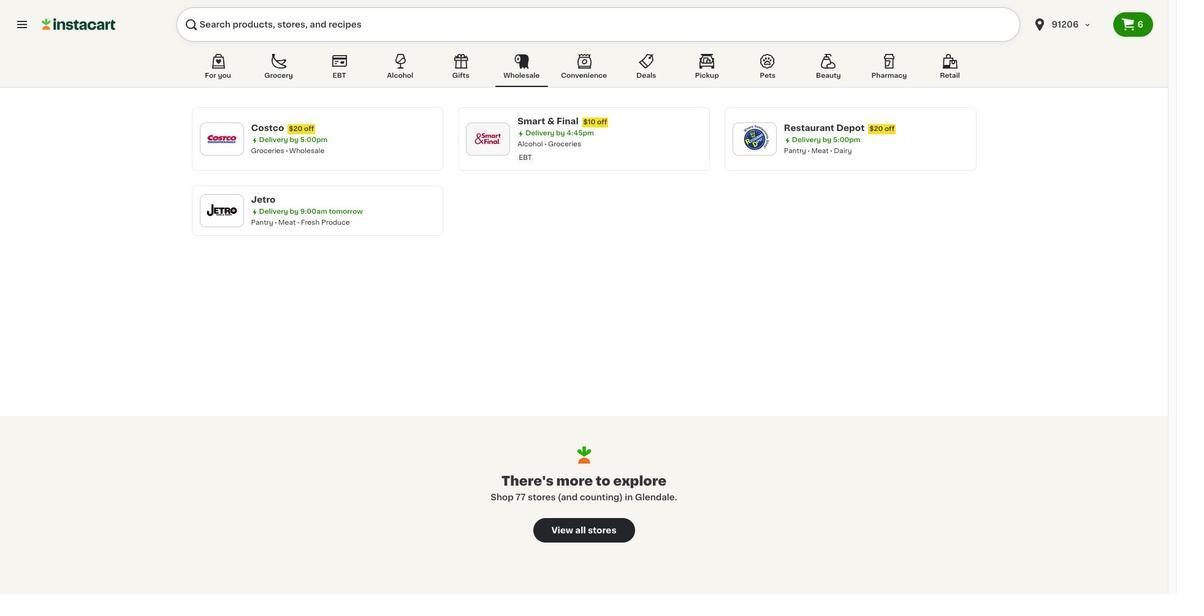 Task type: describe. For each thing, give the bounding box(es) containing it.
0 horizontal spatial groceries
[[251, 148, 284, 155]]

meat for fresh
[[278, 220, 296, 226]]

pickup
[[695, 72, 719, 79]]

instacart image
[[42, 17, 115, 32]]

1 horizontal spatial groceries
[[548, 141, 581, 148]]

there's more to explore shop 77 stores (and counting) in glendale.
[[491, 475, 677, 502]]

smart
[[518, 117, 545, 126]]

pets button
[[742, 52, 794, 87]]

delivery by 4:45pm
[[526, 130, 594, 137]]

$20 inside 'costco $20 off'
[[289, 126, 302, 132]]

ebt button
[[313, 52, 366, 87]]

for
[[205, 72, 216, 79]]

produce
[[321, 220, 350, 226]]

glendale.
[[635, 494, 677, 502]]

shop categories tab list
[[192, 52, 977, 87]]

smart & final logo image
[[472, 123, 504, 155]]

more
[[557, 475, 593, 488]]

deals
[[637, 72, 656, 79]]

1 horizontal spatial ebt
[[519, 155, 532, 161]]

0 horizontal spatial wholesale
[[290, 148, 325, 155]]

for you
[[205, 72, 231, 79]]

pets
[[760, 72, 776, 79]]

restaurant depot $20 off
[[784, 124, 895, 132]]

you
[[218, 72, 231, 79]]

costco
[[251, 124, 284, 132]]

pharmacy
[[872, 72, 907, 79]]

convenience
[[561, 72, 607, 79]]

shop
[[491, 494, 514, 502]]

pantry for delivery by 9:00am tomorrow
[[251, 220, 273, 226]]

delivery by 9:00am tomorrow
[[259, 208, 363, 215]]

by for &
[[556, 130, 565, 137]]

by for $20
[[290, 137, 299, 143]]

depot
[[837, 124, 865, 132]]

view all stores link
[[533, 519, 635, 543]]

6
[[1138, 20, 1144, 29]]

retail
[[940, 72, 960, 79]]

by for depot
[[823, 137, 832, 143]]

jetro logo image
[[206, 195, 238, 227]]

alcohol for alcohol
[[387, 72, 413, 79]]

alcohol groceries
[[518, 141, 581, 148]]

ebt inside button
[[333, 72, 346, 79]]

view all stores
[[552, 527, 617, 535]]

costco $20 off
[[251, 124, 314, 132]]

off inside restaurant depot $20 off
[[885, 126, 895, 132]]

to
[[596, 475, 611, 488]]

9:00am
[[300, 208, 327, 215]]

fresh
[[301, 220, 320, 226]]

there's
[[501, 475, 554, 488]]

deals button
[[620, 52, 673, 87]]

wholesale button
[[495, 52, 548, 87]]

dairy
[[834, 148, 852, 155]]



Task type: locate. For each thing, give the bounding box(es) containing it.
1 horizontal spatial meat
[[812, 148, 829, 155]]

alcohol left gifts
[[387, 72, 413, 79]]

Search field
[[177, 7, 1020, 42]]

by up pantry meat fresh produce
[[290, 208, 299, 215]]

0 horizontal spatial meat
[[278, 220, 296, 226]]

view
[[552, 527, 573, 535]]

pantry down jetro
[[251, 220, 273, 226]]

off up the groceries wholesale
[[304, 126, 314, 132]]

groceries wholesale
[[251, 148, 325, 155]]

77
[[516, 494, 526, 502]]

ebt right grocery
[[333, 72, 346, 79]]

meat for dairy
[[812, 148, 829, 155]]

91206
[[1052, 20, 1079, 29]]

1 horizontal spatial $20
[[870, 126, 883, 132]]

delivery
[[526, 130, 555, 137], [259, 137, 288, 143], [792, 137, 821, 143], [259, 208, 288, 215]]

beauty
[[816, 72, 841, 79]]

by
[[556, 130, 565, 137], [290, 137, 299, 143], [823, 137, 832, 143], [290, 208, 299, 215]]

restaurant depot logo image
[[739, 123, 771, 155]]

pickup button
[[681, 52, 734, 87]]

5:00pm
[[300, 137, 328, 143], [833, 137, 861, 143]]

pantry meat fresh produce
[[251, 220, 350, 226]]

stores
[[528, 494, 556, 502], [588, 527, 617, 535]]

delivery by 5:00pm
[[259, 137, 328, 143], [792, 137, 861, 143]]

delivery by 5:00pm for $20
[[259, 137, 328, 143]]

1 5:00pm from the left
[[300, 137, 328, 143]]

$20 up the groceries wholesale
[[289, 126, 302, 132]]

5:00pm for $20
[[300, 137, 328, 143]]

delivery up alcohol groceries
[[526, 130, 555, 137]]

stores right all
[[588, 527, 617, 535]]

grocery
[[264, 72, 293, 79]]

delivery down costco
[[259, 137, 288, 143]]

costco logo image
[[206, 123, 238, 155]]

counting)
[[580, 494, 623, 502]]

0 vertical spatial ebt
[[333, 72, 346, 79]]

1 horizontal spatial wholesale
[[504, 72, 540, 79]]

1 vertical spatial ebt
[[519, 155, 532, 161]]

off inside 'smart & final $10 off'
[[597, 119, 607, 126]]

pantry meat dairy
[[784, 148, 852, 155]]

gifts button
[[435, 52, 487, 87]]

0 vertical spatial meat
[[812, 148, 829, 155]]

wholesale inside wholesale button
[[504, 72, 540, 79]]

(and
[[558, 494, 578, 502]]

1 91206 button from the left
[[1025, 7, 1113, 42]]

retail button
[[924, 52, 977, 87]]

all
[[575, 527, 586, 535]]

pantry for delivery by 5:00pm
[[784, 148, 806, 155]]

by down 'smart & final $10 off'
[[556, 130, 565, 137]]

1 horizontal spatial stores
[[588, 527, 617, 535]]

0 horizontal spatial delivery by 5:00pm
[[259, 137, 328, 143]]

alcohol
[[387, 72, 413, 79], [518, 141, 543, 148]]

in
[[625, 494, 633, 502]]

ebt down alcohol groceries
[[519, 155, 532, 161]]

0 horizontal spatial 5:00pm
[[300, 137, 328, 143]]

2 $20 from the left
[[870, 126, 883, 132]]

ebt
[[333, 72, 346, 79], [519, 155, 532, 161]]

5:00pm up the groceries wholesale
[[300, 137, 328, 143]]

0 horizontal spatial off
[[304, 126, 314, 132]]

1 horizontal spatial off
[[597, 119, 607, 126]]

2 91206 button from the left
[[1032, 7, 1106, 42]]

1 vertical spatial stores
[[588, 527, 617, 535]]

stores inside view all stores "button"
[[588, 527, 617, 535]]

off right $10
[[597, 119, 607, 126]]

1 vertical spatial pantry
[[251, 220, 273, 226]]

91206 button
[[1025, 7, 1113, 42], [1032, 7, 1106, 42]]

0 vertical spatial alcohol
[[387, 72, 413, 79]]

by up pantry meat dairy
[[823, 137, 832, 143]]

wholesale
[[504, 72, 540, 79], [290, 148, 325, 155]]

0 horizontal spatial stores
[[528, 494, 556, 502]]

1 horizontal spatial 5:00pm
[[833, 137, 861, 143]]

pharmacy button
[[863, 52, 916, 87]]

0 vertical spatial pantry
[[784, 148, 806, 155]]

0 horizontal spatial ebt
[[333, 72, 346, 79]]

2 horizontal spatial off
[[885, 126, 895, 132]]

1 delivery by 5:00pm from the left
[[259, 137, 328, 143]]

tomorrow
[[329, 208, 363, 215]]

restaurant
[[784, 124, 835, 132]]

explore
[[613, 475, 667, 488]]

0 horizontal spatial $20
[[289, 126, 302, 132]]

$20
[[289, 126, 302, 132], [870, 126, 883, 132]]

delivery by 5:00pm up the groceries wholesale
[[259, 137, 328, 143]]

delivery for restaurant
[[792, 137, 821, 143]]

5:00pm up dairy
[[833, 137, 861, 143]]

off
[[597, 119, 607, 126], [304, 126, 314, 132], [885, 126, 895, 132]]

view all stores button
[[533, 519, 635, 543]]

delivery by 5:00pm up pantry meat dairy
[[792, 137, 861, 143]]

delivery down restaurant
[[792, 137, 821, 143]]

delivery by 5:00pm for depot
[[792, 137, 861, 143]]

$20 inside restaurant depot $20 off
[[870, 126, 883, 132]]

wholesale down 'costco $20 off'
[[290, 148, 325, 155]]

grocery button
[[252, 52, 305, 87]]

gifts
[[452, 72, 470, 79]]

stores right '77'
[[528, 494, 556, 502]]

off right depot
[[885, 126, 895, 132]]

stores inside there's more to explore shop 77 stores (and counting) in glendale.
[[528, 494, 556, 502]]

$10
[[584, 119, 596, 126]]

1 vertical spatial wholesale
[[290, 148, 325, 155]]

2 delivery by 5:00pm from the left
[[792, 137, 861, 143]]

1 $20 from the left
[[289, 126, 302, 132]]

pantry down restaurant
[[784, 148, 806, 155]]

meat left fresh
[[278, 220, 296, 226]]

2 5:00pm from the left
[[833, 137, 861, 143]]

groceries down delivery by 4:45pm
[[548, 141, 581, 148]]

alcohol down smart
[[518, 141, 543, 148]]

final
[[557, 117, 579, 126]]

6 button
[[1113, 12, 1153, 37]]

groceries
[[548, 141, 581, 148], [251, 148, 284, 155]]

alcohol button
[[374, 52, 427, 87]]

beauty button
[[802, 52, 855, 87]]

0 horizontal spatial pantry
[[251, 220, 273, 226]]

0 vertical spatial stores
[[528, 494, 556, 502]]

1 vertical spatial meat
[[278, 220, 296, 226]]

1 horizontal spatial delivery by 5:00pm
[[792, 137, 861, 143]]

1 horizontal spatial alcohol
[[518, 141, 543, 148]]

groceries down costco
[[251, 148, 284, 155]]

1 vertical spatial alcohol
[[518, 141, 543, 148]]

0 horizontal spatial alcohol
[[387, 72, 413, 79]]

meat left dairy
[[812, 148, 829, 155]]

convenience button
[[556, 52, 612, 87]]

off inside 'costco $20 off'
[[304, 126, 314, 132]]

alcohol for alcohol groceries
[[518, 141, 543, 148]]

pantry
[[784, 148, 806, 155], [251, 220, 273, 226]]

delivery for smart
[[526, 130, 555, 137]]

5:00pm for depot
[[833, 137, 861, 143]]

$20 right depot
[[870, 126, 883, 132]]

alcohol inside alcohol button
[[387, 72, 413, 79]]

&
[[547, 117, 555, 126]]

smart & final $10 off
[[518, 117, 607, 126]]

by up the groceries wholesale
[[290, 137, 299, 143]]

meat
[[812, 148, 829, 155], [278, 220, 296, 226]]

None search field
[[177, 7, 1020, 42]]

4:45pm
[[567, 130, 594, 137]]

jetro
[[251, 196, 276, 204]]

for you button
[[192, 52, 244, 87]]

1 horizontal spatial pantry
[[784, 148, 806, 155]]

delivery down jetro
[[259, 208, 288, 215]]

wholesale up smart
[[504, 72, 540, 79]]

0 vertical spatial wholesale
[[504, 72, 540, 79]]

delivery for costco
[[259, 137, 288, 143]]



Task type: vqa. For each thing, say whether or not it's contained in the screenshot.
100% within button
no



